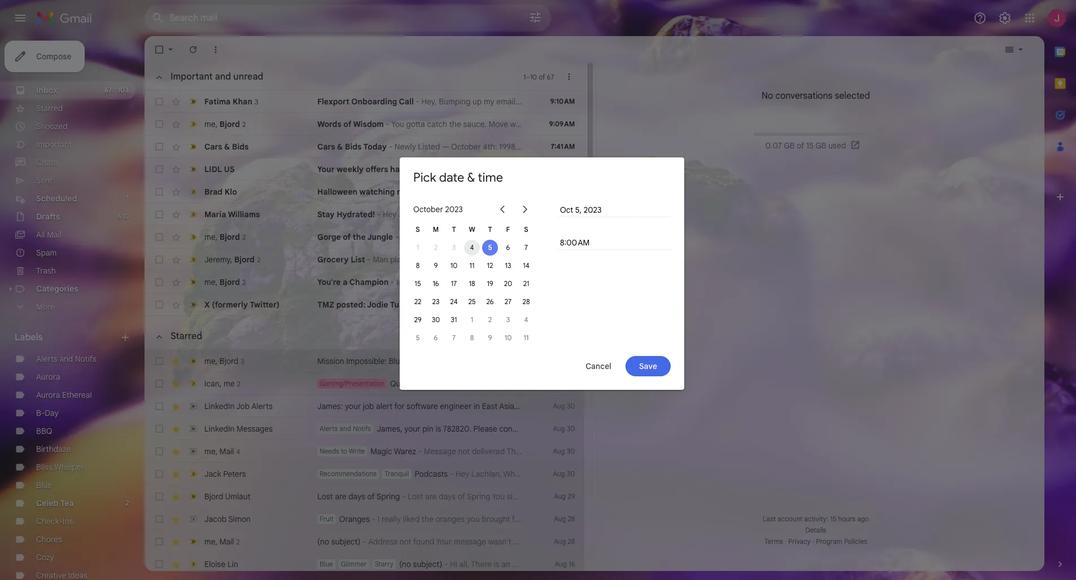Task type: describe. For each thing, give the bounding box(es) containing it.
labels navigation
[[0, 36, 145, 580]]

mon, sep 11, 2023, 2:57 pm element
[[556, 378, 575, 390]]

jacob
[[204, 514, 227, 525]]

, for 11th row
[[215, 356, 218, 366]]

4 inside me , mail 4
[[236, 447, 240, 456]]

5 for 5 oct cell
[[488, 243, 492, 252]]

«
[[500, 205, 505, 214]]

important and unread button
[[148, 66, 268, 88]]

aug down the email
[[553, 447, 565, 456]]

row containing linkedin job alerts
[[145, 395, 584, 418]]

11 oct cell
[[463, 257, 481, 275]]

12 oct cell
[[481, 257, 499, 275]]

stay hydrated!
[[317, 209, 375, 220]]

11 for 11 oct "cell"
[[469, 261, 475, 270]]

pick date & time dialog
[[400, 157, 684, 390]]

2 · from the left
[[812, 537, 814, 546]]

30 for linkedin messages's not important, sent only to me switch
[[567, 425, 575, 433]]

important mainly because you often read messages with this label., sent to my address switch
[[187, 254, 199, 265]]

mail inside labels navigation
[[47, 230, 61, 240]]

8 nov cell
[[463, 329, 481, 347]]

fatima khan 3
[[204, 96, 258, 106]]

26 oct cell
[[481, 293, 499, 311]]

28 inside fruit oranges - i really liked the oranges you brought for the party! aug 28
[[568, 515, 575, 523]]

4 for 4 oct cell
[[470, 243, 474, 252]]

9 nov cell
[[481, 329, 499, 347]]

gaming/presentation
[[320, 379, 384, 388]]

1 inside labels navigation
[[126, 194, 129, 203]]

9 for 9 nov cell
[[488, 334, 492, 342]]

14
[[523, 261, 529, 270]]

today
[[363, 142, 387, 152]]

4 for 4 nov cell
[[524, 316, 528, 324]]

1 horizontal spatial the
[[422, 514, 434, 525]]

all mail
[[36, 230, 61, 240]]

- right podcasts
[[450, 469, 454, 479]]

row containing fatima khan
[[145, 90, 584, 113]]

2 vertical spatial 28
[[568, 537, 575, 546]]

1 maria from the left
[[204, 209, 226, 220]]

liked
[[403, 514, 420, 525]]

labels
[[15, 332, 43, 343]]

job
[[236, 401, 250, 412]]

15 for last
[[830, 515, 836, 523]]

1 t from the left
[[452, 225, 456, 234]]

alerts and notifs james, your pin is 782820. please confirm your email address
[[320, 424, 597, 434]]

inbox
[[36, 85, 58, 95]]

10 for 10 nov cell in the bottom left of the page
[[505, 334, 512, 342]]

i
[[378, 514, 380, 525]]

onboarding
[[351, 97, 397, 107]]

program policies link
[[816, 537, 867, 546]]

gorge
[[317, 232, 341, 242]]

software
[[407, 401, 438, 412]]

me , mail 4
[[204, 446, 240, 456]]

2023
[[445, 204, 463, 214]]

pick
[[413, 170, 436, 185]]

aug inside fruit oranges - i really liked the oranges you brought for the party! aug 28
[[554, 515, 566, 523]]

1 inside starred tab panel
[[523, 332, 526, 341]]

conversations
[[775, 90, 833, 102]]

inbox link
[[36, 85, 58, 95]]

mail for -
[[220, 537, 234, 547]]

not important, sent only to me switch for linkedin messages
[[187, 423, 199, 435]]

days
[[348, 492, 365, 502]]

bjord up the ican , me 2
[[220, 356, 238, 366]]

mission impossible: blue mark
[[317, 356, 424, 366]]

offers
[[366, 164, 388, 174]]

Date field
[[559, 204, 670, 216]]

9 row from the top
[[145, 271, 584, 294]]

5 oct cell
[[481, 239, 499, 257]]

oct 3 for gorge of the jungle
[[557, 233, 575, 241]]

linkedin for linkedin messages
[[204, 424, 235, 434]]

- right 'wisdom'
[[386, 119, 389, 129]]

2 inside me , mail 2
[[236, 538, 240, 546]]

- right question
[[424, 379, 428, 389]]

halloween
[[317, 187, 357, 197]]

31
[[451, 316, 457, 324]]

row containing jeremy
[[145, 248, 584, 271]]

cars for cars & bids today -
[[317, 142, 335, 152]]

scheduled link
[[36, 194, 77, 204]]

hydrated!
[[337, 209, 375, 220]]

cancel button
[[576, 356, 621, 377]]

important link
[[36, 139, 71, 150]]

wed, oct 4, 2023, 6:59 am element
[[550, 164, 575, 175]]

important and unread tab panel
[[145, 63, 987, 316]]

3 down wed, oct 4, 2023, 6:59 am element
[[571, 210, 575, 218]]

– for 1 –
[[526, 332, 530, 341]]

- right today on the top left of the page
[[389, 142, 392, 152]]

15 row from the top
[[145, 440, 584, 463]]

east
[[482, 401, 498, 412]]

aug down aug 28
[[555, 560, 567, 569]]

advanced search options image
[[524, 6, 547, 29]]

x (formerly twitter)
[[204, 300, 280, 310]]

Time field
[[559, 236, 670, 249]]

7:41 am
[[551, 142, 575, 151]]

important according to google magic., sent only to me switch for x
[[187, 299, 199, 311]]

28 oct cell
[[517, 293, 535, 311]]

trash link
[[36, 266, 56, 276]]

bjord for gorge of the jungle
[[220, 232, 240, 242]]

, for row containing jeremy
[[230, 254, 232, 265]]

0 horizontal spatial subject)
[[331, 537, 360, 547]]

14 oct cell
[[517, 257, 535, 275]]

peters
[[223, 469, 246, 479]]

and for alerts and notifs james, your pin is 782820. please confirm your email address
[[339, 425, 351, 433]]

linkedin for linkedin job alerts
[[204, 401, 235, 412]]

3 inside the fatima khan 3
[[255, 97, 258, 106]]

unread
[[233, 71, 263, 82]]

b-
[[36, 408, 45, 418]]

bids for cars & bids
[[232, 142, 249, 152]]

8 for "8 oct" cell
[[416, 261, 420, 270]]

row containing ican
[[145, 373, 584, 395]]

me for ninth row from the top of the main content containing important and unread
[[204, 277, 215, 287]]

chores link
[[36, 535, 62, 545]]

🍝 image
[[460, 165, 469, 175]]

spam link
[[36, 248, 57, 258]]

0 horizontal spatial for
[[394, 401, 405, 412]]

- right jungle
[[395, 232, 399, 242]]

aug right been
[[553, 402, 565, 410]]

1 inside important and unread tab panel
[[523, 73, 526, 81]]

17
[[451, 279, 457, 288]]

aug up aug 16
[[554, 537, 566, 546]]

row containing linkedin messages
[[145, 418, 597, 440]]

row containing brad klo
[[145, 181, 584, 203]]

khan
[[233, 96, 252, 106]]

save button
[[626, 356, 671, 377]]

alert
[[376, 401, 393, 412]]

gaming/presentation question -
[[320, 379, 430, 389]]

refresh image
[[187, 44, 199, 55]]

row containing x (formerly twitter)
[[145, 294, 589, 316]]

not important, sent to my address switch
[[187, 514, 199, 525]]

25 oct cell
[[463, 293, 481, 311]]

26
[[486, 298, 494, 306]]

:
[[114, 86, 116, 94]]

row containing eloise lin
[[145, 553, 584, 576]]

starred inside button
[[171, 331, 202, 342]]

2 s column header from the left
[[517, 221, 535, 239]]

b-day link
[[36, 408, 59, 418]]

write
[[349, 447, 365, 456]]

row containing jacob simon
[[145, 508, 584, 531]]

important because you marked it as important., sent only to me switch for lost are days of spring
[[187, 491, 199, 502]]

bjord for you're a champion
[[220, 277, 240, 287]]

date
[[439, 170, 464, 185]]

2 t column header from the left
[[481, 221, 499, 239]]

, for second row from the top of the main content containing important and unread
[[215, 119, 218, 129]]

10 inside important and unread tab panel
[[530, 73, 537, 81]]

me right ican
[[224, 379, 235, 389]]

19 row from the top
[[145, 531, 584, 553]]

linkedin job alerts
[[204, 401, 273, 412]]

4 oct cell
[[463, 239, 481, 257]]

1 horizontal spatial blue
[[320, 560, 333, 569]]

11 nov cell
[[517, 329, 535, 347]]

cozy
[[36, 553, 54, 563]]

16 inside row
[[569, 560, 575, 569]]

important mainly because it was sent directly to you., sent only to me switch for me , bjord 2
[[187, 277, 199, 288]]

important according to google magic., sent to my address switch for eloise
[[187, 559, 199, 570]]

best regards, maria
[[915, 209, 987, 220]]

1 nov cell
[[463, 311, 481, 329]]

3 not important, sent only to me switch from the top
[[187, 446, 199, 457]]

, for sixth row from the bottom
[[215, 446, 218, 456]]

- down fruit oranges - i really liked the oranges you brought for the party! aug 28
[[444, 560, 448, 570]]

2 vertical spatial for
[[512, 514, 522, 525]]

fatima
[[204, 96, 231, 106]]

- down oranges
[[362, 537, 366, 547]]

2 nov cell
[[481, 311, 499, 329]]

1 horizontal spatial your
[[404, 424, 420, 434]]

1 vertical spatial (no subject) -
[[399, 560, 450, 570]]

3 right 7 oct cell
[[571, 233, 575, 241]]

31 oct cell
[[445, 311, 463, 329]]

your weekly offers have arrived
[[317, 164, 441, 174]]

10 oct cell
[[445, 257, 463, 275]]

m column header
[[427, 221, 445, 239]]

11 row from the top
[[145, 350, 584, 373]]

important according to google magic., sent only to me switch for lidl
[[187, 164, 199, 175]]

s for first s column header from left
[[416, 225, 420, 234]]

compose
[[36, 51, 71, 62]]

halloween watching movie month!
[[317, 187, 449, 197]]

job
[[363, 401, 374, 412]]

bliss whisper link
[[36, 462, 84, 473]]

me , bjord 3
[[204, 356, 244, 366]]

ican , me 2
[[204, 379, 240, 389]]

row containing cars & bids
[[145, 136, 584, 158]]

1 s column header from the left
[[409, 221, 427, 239]]

notifs for alerts and notifs james, your pin is 782820. please confirm your email address
[[353, 425, 371, 433]]

me , bjord 2 for gorge
[[204, 232, 246, 242]]

turner-
[[390, 300, 419, 310]]

bbq link
[[36, 426, 52, 436]]

smith
[[419, 300, 442, 310]]

aug 29
[[554, 492, 575, 501]]

settings image
[[998, 11, 1012, 25]]

search mail image
[[148, 8, 168, 28]]

needs to write magic warez -
[[320, 447, 424, 457]]

11 for 11 nov cell
[[524, 334, 529, 342]]

- right spring
[[402, 492, 406, 502]]

7 row from the top
[[145, 226, 584, 248]]

1 vertical spatial alerts
[[251, 401, 273, 412]]

2 maria from the left
[[967, 209, 987, 220]]

- up jungle
[[375, 209, 383, 220]]

fruit
[[320, 515, 334, 523]]

9 for 9 oct cell
[[434, 261, 438, 270]]

fruit oranges - i really liked the oranges you brought for the party! aug 28
[[320, 514, 575, 525]]

mission
[[317, 356, 344, 366]]

2 row from the top
[[145, 113, 584, 136]]

stay
[[317, 209, 335, 220]]

aug up aug 29
[[553, 470, 565, 478]]

cars & bids today -
[[317, 142, 394, 152]]

27 oct cell
[[499, 293, 517, 311]]

categories link
[[36, 284, 78, 294]]

us
[[224, 164, 235, 174]]

me for 2nd row from the bottom
[[204, 537, 215, 547]]

mission impossible: blue mark link
[[317, 356, 522, 367]]

»
[[523, 205, 528, 214]]

18 oct cell
[[463, 275, 481, 293]]

1 horizontal spatial subject)
[[413, 560, 442, 570]]

, for 2nd row from the bottom
[[215, 537, 218, 547]]

aurora for aurora link
[[36, 372, 60, 382]]

main menu image
[[14, 11, 27, 25]]

aug 30 for sixth row from the bottom
[[553, 447, 575, 456]]

- right 🎃 image
[[469, 164, 477, 174]]

row containing jack peters
[[145, 463, 584, 486]]

important for important link
[[36, 139, 71, 150]]

terms
[[764, 537, 783, 546]]

check-ins
[[36, 517, 73, 527]]

23
[[432, 298, 439, 306]]

- right list
[[367, 255, 371, 265]]

brought
[[482, 514, 510, 525]]

1 horizontal spatial (no
[[399, 560, 411, 570]]

2 t from the left
[[488, 225, 492, 234]]

oranges
[[436, 514, 465, 525]]

movie
[[397, 187, 420, 197]]

activity:
[[804, 515, 828, 523]]

mail for magic warez
[[220, 446, 234, 456]]

starred tab panel
[[145, 316, 597, 576]]

jodie
[[367, 300, 388, 310]]

me , mail 2
[[204, 537, 240, 547]]

bjord down jack
[[204, 492, 223, 502]]



Task type: locate. For each thing, give the bounding box(es) containing it.
1 oct 3 from the top
[[557, 210, 575, 218]]

last
[[763, 515, 776, 523]]

0 vertical spatial oct
[[557, 210, 569, 218]]

1 vertical spatial important mainly because it was sent directly to you., sent only to me switch
[[187, 356, 199, 367]]

not important, sent only to me switch
[[187, 401, 199, 412], [187, 423, 199, 435], [187, 446, 199, 457]]

podcasts
[[415, 469, 448, 479]]

1 inside 1 nov cell
[[471, 316, 473, 324]]

10 inside cell
[[450, 261, 457, 270]]

s column header left m
[[409, 221, 427, 239]]

(no
[[317, 537, 329, 547], [399, 560, 411, 570]]

aurora ethereal
[[36, 390, 92, 400]]

notifs inside alerts and notifs james, your pin is 782820. please confirm your email address
[[353, 425, 371, 433]]

15 for 0.07
[[806, 141, 814, 151]]

15 down "8 oct" cell
[[415, 279, 421, 288]]

4 down w column header
[[470, 243, 474, 252]]

10 row from the top
[[145, 294, 589, 316]]

2 inside cell
[[488, 316, 492, 324]]

and inside button
[[215, 71, 231, 82]]

grid containing s
[[409, 221, 535, 347]]

1 row from the top
[[145, 90, 584, 113]]

6 inside 6 oct cell
[[506, 243, 510, 252]]

0 horizontal spatial (no subject) -
[[317, 537, 368, 547]]

3 left 4 oct cell
[[452, 243, 456, 252]]

8 oct cell
[[409, 257, 427, 275]]

tmz posted: jodie turner-smith files for divorce from joshua jackson
[[317, 300, 589, 310]]

610
[[118, 212, 129, 221]]

- right call
[[416, 97, 419, 107]]

13
[[505, 261, 511, 270]]

maria
[[204, 209, 226, 220], [967, 209, 987, 220]]

bids left today on the top left of the page
[[345, 142, 362, 152]]

67 up 9:10 am
[[547, 73, 554, 81]]

x
[[204, 300, 210, 310]]

1 aurora from the top
[[36, 372, 60, 382]]

1 horizontal spatial 67
[[547, 73, 554, 81]]

2 vertical spatial mail
[[220, 537, 234, 547]]

williams
[[228, 209, 260, 220]]

, for 14th row from the bottom of the main content containing important and unread
[[215, 232, 218, 242]]

29 inside cell
[[414, 316, 422, 324]]

main content
[[145, 36, 1044, 580]]

0 vertical spatial important because you marked it as important., sent only to me switch
[[187, 491, 199, 502]]

0 horizontal spatial t column header
[[445, 221, 463, 239]]

me down fatima
[[204, 119, 215, 129]]

- right the 'champion'
[[391, 277, 394, 287]]

2 horizontal spatial the
[[524, 514, 536, 525]]

aug left address
[[553, 425, 565, 433]]

3 right khan
[[255, 97, 258, 106]]

important according to google magic., sent to my address switch for maria
[[187, 209, 199, 220]]

· down details
[[812, 537, 814, 546]]

0 vertical spatial notifs
[[75, 354, 96, 364]]

2 important mainly because it was sent directly to you., sent only to me switch from the top
[[187, 356, 199, 367]]

not important, sent only to me switch for linkedin job alerts
[[187, 401, 199, 412]]

0 vertical spatial 5
[[488, 243, 492, 252]]

15 inside 15 oct cell
[[415, 279, 421, 288]]

important according to google magic., sent to my address switch
[[187, 119, 199, 130], [187, 186, 199, 198], [187, 209, 199, 220], [187, 378, 199, 390], [187, 559, 199, 570]]

grid inside pick date & time dialog
[[409, 221, 535, 347]]

tmz posted: jodie turner-smith files for divorce from joshua jackson link
[[317, 299, 589, 311]]

james: your job alert for software engineer in east asia has been created link
[[317, 401, 579, 412]]

gb left used
[[816, 141, 826, 151]]

, right important mainly because you often read messages with this label., sent to my address switch
[[230, 254, 232, 265]]

program
[[816, 537, 842, 546]]

1 linkedin from the top
[[204, 401, 235, 412]]

1 horizontal spatial 29
[[568, 492, 575, 501]]

« button
[[497, 204, 508, 215]]

1 horizontal spatial t
[[488, 225, 492, 234]]

15 inside last account activity: 15 hours ago details terms · privacy · program policies
[[830, 515, 836, 523]]

1 vertical spatial notifs
[[353, 425, 371, 433]]

alerts up aurora link
[[36, 354, 57, 364]]

1 important because you marked it as important., sent only to me switch from the top
[[187, 491, 199, 502]]

important according to google magic., sent to my address switch for brad
[[187, 186, 199, 198]]

linkedin messages
[[204, 424, 273, 434]]

your left 'job'
[[345, 401, 361, 412]]

regards,
[[936, 209, 965, 220]]

3 important according to google magic., sent only to me switch from the top
[[187, 299, 199, 311]]

0 horizontal spatial s
[[416, 225, 420, 234]]

categories
[[36, 284, 78, 294]]

0 vertical spatial 29
[[414, 316, 422, 324]]

, for row containing ican
[[219, 379, 221, 389]]

2 horizontal spatial 10
[[530, 73, 537, 81]]

9 oct cell
[[427, 257, 445, 275]]

important mainly because it was sent directly to you., sent only to me switch inside important and unread tab panel
[[187, 277, 199, 288]]

2 aurora from the top
[[36, 390, 60, 400]]

67
[[547, 73, 554, 81], [104, 86, 112, 94]]

sent
[[36, 176, 52, 186]]

0 horizontal spatial (no
[[317, 537, 329, 547]]

blue inside labels navigation
[[36, 480, 52, 491]]

your left the email
[[529, 424, 545, 434]]

starred
[[36, 103, 63, 113], [171, 331, 202, 342]]

1 gb from the left
[[784, 141, 795, 151]]

b-day
[[36, 408, 59, 418]]

t
[[452, 225, 456, 234], [488, 225, 492, 234]]

1 horizontal spatial t column header
[[481, 221, 499, 239]]

4 aug 30 from the top
[[553, 470, 575, 478]]

0 vertical spatial me , bjord 2
[[204, 119, 246, 129]]

month!
[[422, 187, 449, 197]]

arrived
[[411, 164, 439, 174]]

0 vertical spatial 9
[[434, 261, 438, 270]]

aug 30 down the mon, sep 11, 2023, 2:57 pm element at bottom
[[553, 402, 575, 410]]

0 vertical spatial 7
[[524, 243, 528, 252]]

0 vertical spatial alerts
[[36, 354, 57, 364]]

5 inside 5 nov cell
[[416, 334, 420, 342]]

2 cars from the left
[[317, 142, 335, 152]]

13 oct cell
[[499, 257, 517, 275]]

2 not important, sent only to me switch from the top
[[187, 423, 199, 435]]

2 horizontal spatial 15
[[830, 515, 836, 523]]

2 inside jeremy , bjord 2
[[257, 255, 260, 264]]

1 vertical spatial important according to google magic., sent only to me switch
[[187, 164, 199, 175]]

me for 11th row
[[204, 356, 215, 366]]

for inside important and unread tab panel
[[463, 300, 474, 310]]

2 oct from the top
[[557, 233, 569, 241]]

1 vertical spatial blue
[[36, 480, 52, 491]]

and up to
[[339, 425, 351, 433]]

28 up aug 16
[[568, 537, 575, 546]]

wisdom
[[353, 119, 384, 129]]

7 up 14
[[524, 243, 528, 252]]

alerts for alerts and notifs james, your pin is 782820. please confirm your email address
[[320, 425, 338, 433]]

2 horizontal spatial your
[[529, 424, 545, 434]]

8 inside cell
[[470, 334, 474, 342]]

files
[[444, 300, 461, 310]]

🍂 image
[[441, 165, 450, 175]]

& for cars & bids
[[224, 142, 230, 152]]

12 row from the top
[[145, 373, 584, 395]]

0 vertical spatial mail
[[47, 230, 61, 240]]

, for ninth row from the top of the main content containing important and unread
[[215, 277, 218, 287]]

11 inside cell
[[524, 334, 529, 342]]

starred inside labels navigation
[[36, 103, 63, 113]]

1 vertical spatial 29
[[568, 492, 575, 501]]

20 oct cell
[[499, 275, 517, 293]]

4 inside cell
[[470, 243, 474, 252]]

1 horizontal spatial 4
[[470, 243, 474, 252]]

f column header
[[499, 221, 517, 239]]

1 t column header from the left
[[445, 221, 463, 239]]

1 not important, sent only to me switch from the top
[[187, 401, 199, 412]]

your left 'pin'
[[404, 424, 420, 434]]

0 horizontal spatial cars
[[204, 142, 222, 152]]

aug down aug 29
[[554, 515, 566, 523]]

2 horizontal spatial blue
[[389, 356, 404, 366]]

3 down from
[[506, 316, 510, 324]]

6 inside 6 nov cell
[[434, 334, 438, 342]]

me for 14th row from the bottom of the main content containing important and unread
[[204, 232, 215, 242]]

1 vertical spatial me , bjord 2
[[204, 232, 246, 242]]

1 vertical spatial 10
[[450, 261, 457, 270]]

1 vertical spatial 67
[[104, 86, 112, 94]]

maria right regards,
[[967, 209, 987, 220]]

me
[[204, 119, 215, 129], [204, 232, 215, 242], [204, 277, 215, 287], [204, 356, 215, 366], [224, 379, 235, 389], [204, 446, 215, 456], [204, 537, 215, 547]]

4 down linkedin messages
[[236, 447, 240, 456]]

12
[[487, 261, 493, 270]]

bids for cars & bids today -
[[345, 142, 362, 152]]

30 for 3rd not important, sent only to me switch from the top
[[567, 447, 575, 456]]

1 horizontal spatial s column header
[[517, 221, 535, 239]]

3 nov cell
[[499, 311, 517, 329]]

5 inside 5 oct cell
[[488, 243, 492, 252]]

0 vertical spatial (no
[[317, 537, 329, 547]]

oct 3
[[557, 210, 575, 218], [557, 233, 575, 241]]

maria down brad
[[204, 209, 226, 220]]

w column header
[[463, 221, 481, 239]]

16 row from the top
[[145, 463, 584, 486]]

s for first s column header from right
[[524, 225, 528, 234]]

0 vertical spatial 4
[[470, 243, 474, 252]]

24 oct cell
[[445, 293, 463, 311]]

1 horizontal spatial starred
[[171, 331, 202, 342]]

9 down 2 oct cell
[[434, 261, 438, 270]]

main content containing important and unread
[[145, 36, 1044, 580]]

and for alerts and notifs
[[59, 354, 73, 364]]

1 vertical spatial aurora
[[36, 390, 60, 400]]

bjord for words of wisdom
[[220, 119, 240, 129]]

for right 24 oct "cell"
[[463, 300, 474, 310]]

30 up aug 29
[[567, 470, 575, 478]]

1 cars from the left
[[204, 142, 222, 152]]

1 – from the top
[[526, 73, 530, 81]]

2 bids from the left
[[345, 142, 362, 152]]

2 inside labels navigation
[[125, 499, 129, 508]]

15 left used
[[806, 141, 814, 151]]

23 oct cell
[[427, 293, 445, 311]]

4 important according to google magic., sent to my address switch from the top
[[187, 378, 199, 390]]

s left m
[[416, 225, 420, 234]]

29 oct cell
[[409, 311, 427, 329]]

important according to google magic., sent to my address switch left ican
[[187, 378, 199, 390]]

7 nov cell
[[445, 329, 463, 347]]

2 oct 3 from the top
[[557, 233, 575, 241]]

check-ins link
[[36, 517, 73, 527]]

0 horizontal spatial important
[[36, 139, 71, 150]]

1 vertical spatial and
[[59, 354, 73, 364]]

2 horizontal spatial &
[[467, 170, 475, 185]]

toggle split pane mode image
[[1004, 44, 1015, 55]]

0 vertical spatial and
[[215, 71, 231, 82]]

2 important according to google magic., sent to my address switch from the top
[[187, 186, 199, 198]]

selected
[[835, 90, 870, 102]]

whisper
[[54, 462, 84, 473]]

30 down the mon, sep 11, 2023, 2:57 pm element at bottom
[[567, 402, 575, 410]]

2 linkedin from the top
[[204, 424, 235, 434]]

account
[[778, 515, 803, 523]]

17 row from the top
[[145, 486, 584, 508]]

0 horizontal spatial your
[[345, 401, 361, 412]]

0 vertical spatial 67
[[547, 73, 554, 81]]

follow link to manage storage image
[[850, 140, 862, 151]]

0 vertical spatial linkedin
[[204, 401, 235, 412]]

starred link
[[36, 103, 63, 113]]

best
[[917, 209, 934, 220]]

1 important according to google magic., sent to my address switch from the top
[[187, 119, 199, 130]]

– inside starred tab panel
[[526, 332, 530, 341]]

privacy
[[788, 537, 811, 546]]

30
[[432, 316, 440, 324], [567, 402, 575, 410], [567, 425, 575, 433], [567, 447, 575, 456], [567, 470, 575, 478]]

2 vertical spatial blue
[[320, 560, 333, 569]]

birthdaze link
[[36, 444, 71, 454]]

6 for 6 oct cell
[[506, 243, 510, 252]]

alerts for alerts and notifs
[[36, 354, 57, 364]]

1 – 10 of 67
[[523, 73, 554, 81]]

2 – from the top
[[526, 332, 530, 341]]

0 vertical spatial (no subject) -
[[317, 537, 368, 547]]

t column header left w
[[445, 221, 463, 239]]

– inside important and unread tab panel
[[526, 73, 530, 81]]

subject) right starry
[[413, 560, 442, 570]]

important according to google magic., sent to my address switch up the important mainly because it was sent directly to you., sent to my address switch
[[187, 209, 199, 220]]

tmz
[[317, 300, 334, 310]]

1 vertical spatial 9
[[488, 334, 492, 342]]

28 right party!
[[568, 515, 575, 523]]

20 row from the top
[[145, 553, 584, 576]]

2 horizontal spatial and
[[339, 425, 351, 433]]

& for cars & bids today -
[[337, 142, 343, 152]]

for right brought
[[512, 514, 522, 525]]

10 for 10 oct cell
[[450, 261, 457, 270]]

0 vertical spatial subject)
[[331, 537, 360, 547]]

8 row from the top
[[145, 248, 584, 271]]

- right the warez
[[418, 447, 422, 457]]

None search field
[[145, 5, 551, 32]]

me for sixth row from the bottom
[[204, 446, 215, 456]]

important and unread
[[171, 71, 263, 82]]

1 bids from the left
[[232, 142, 249, 152]]

important mainly because it was sent directly to you., sent only to me switch for me , bjord 3
[[187, 356, 199, 367]]

t column header
[[445, 221, 463, 239], [481, 221, 499, 239]]

0 vertical spatial for
[[463, 300, 474, 310]]

30 oct cell
[[427, 311, 445, 329]]

1 oct cell
[[409, 239, 427, 257]]

and for important and unread
[[215, 71, 231, 82]]

aug 30 for row containing linkedin job alerts
[[553, 402, 575, 410]]

tab list
[[1044, 36, 1076, 540]]

9 inside cell
[[434, 261, 438, 270]]

6 for 6 nov cell
[[434, 334, 438, 342]]

– for 1 – 10 of 67
[[526, 73, 530, 81]]

1 vertical spatial mail
[[220, 446, 234, 456]]

, up ican
[[215, 356, 218, 366]]

1 s from the left
[[416, 225, 420, 234]]

10 inside cell
[[505, 334, 512, 342]]

important inside labels navigation
[[36, 139, 71, 150]]

1 horizontal spatial s
[[524, 225, 528, 234]]

2 gb from the left
[[816, 141, 826, 151]]

6 nov cell
[[427, 329, 445, 347]]

🎃 image
[[450, 165, 460, 175]]

16 oct cell
[[427, 275, 445, 293]]

(no down fruit
[[317, 537, 329, 547]]

1 me , bjord 2 from the top
[[204, 119, 246, 129]]

2 important according to google magic., sent only to me switch from the top
[[187, 164, 199, 175]]

bjord
[[220, 119, 240, 129], [220, 232, 240, 242], [234, 254, 255, 265], [220, 277, 240, 287], [220, 356, 238, 366], [204, 492, 223, 502]]

0 horizontal spatial 7
[[452, 334, 456, 342]]

t left w
[[452, 225, 456, 234]]

9
[[434, 261, 438, 270], [488, 334, 492, 342]]

14 row from the top
[[145, 418, 597, 440]]

no conversations selected
[[762, 90, 870, 102]]

8 inside cell
[[416, 261, 420, 270]]

blue down bliss
[[36, 480, 52, 491]]

notifs inside labels navigation
[[75, 354, 96, 364]]

maria williams
[[204, 209, 260, 220]]

october
[[413, 204, 443, 214]]

you
[[467, 514, 480, 525]]

me , bjord 2 down maria williams at the left top
[[204, 232, 246, 242]]

0 vertical spatial 16
[[433, 279, 439, 288]]

(formerly
[[212, 300, 248, 310]]

& right 🎃 image
[[467, 170, 475, 185]]

- left i
[[372, 514, 376, 525]]

1 vertical spatial important because you marked it as important., sent only to me switch
[[187, 536, 199, 548]]

1 vertical spatial 5
[[416, 334, 420, 342]]

0 horizontal spatial 29
[[414, 316, 422, 324]]

of inside starred tab panel
[[367, 492, 375, 502]]

bjord for grocery list
[[234, 254, 255, 265]]

aurora link
[[36, 372, 60, 382]]

, down me , bjord 3
[[219, 379, 221, 389]]

25
[[468, 298, 476, 306]]

aug 16
[[555, 560, 575, 569]]

october 2023 row
[[409, 198, 535, 221]]

11 down 4 nov cell
[[524, 334, 529, 342]]

and inside alerts and notifs james, your pin is 782820. please confirm your email address
[[339, 425, 351, 433]]

the right liked
[[422, 514, 434, 525]]

1 vertical spatial oct
[[557, 233, 569, 241]]

0 vertical spatial important
[[171, 71, 213, 82]]

me up jack
[[204, 446, 215, 456]]

· right terms link
[[785, 537, 787, 546]]

eloise lin
[[204, 560, 238, 570]]

5 right 4 oct cell
[[488, 243, 492, 252]]

0 horizontal spatial starred
[[36, 103, 63, 113]]

s column header right "f"
[[517, 221, 535, 239]]

3 row from the top
[[145, 136, 584, 158]]

2 s from the left
[[524, 225, 528, 234]]

important according to google magic., sent only to me switch
[[187, 141, 199, 152], [187, 164, 199, 175], [187, 299, 199, 311]]

10
[[530, 73, 537, 81], [450, 261, 457, 270], [505, 334, 512, 342]]

important inside button
[[171, 71, 213, 82]]

aurora for aurora ethereal
[[36, 390, 60, 400]]

3 oct cell
[[445, 239, 463, 257]]

1 vertical spatial 11
[[524, 334, 529, 342]]

more
[[36, 302, 54, 312]]

18 row from the top
[[145, 508, 584, 531]]

1 inside 1 oct cell
[[417, 243, 419, 252]]

11 inside "cell"
[[469, 261, 475, 270]]

jeremy
[[204, 254, 230, 265]]

row containing lidl us
[[145, 158, 584, 181]]

important because you marked it as important., sent only to me switch down not important, sent to my address switch
[[187, 536, 199, 548]]

1 horizontal spatial and
[[215, 71, 231, 82]]

7 for 7 oct cell
[[524, 243, 528, 252]]

0 vertical spatial 10
[[530, 73, 537, 81]]

5 for 5 nov cell
[[416, 334, 420, 342]]

me up x
[[204, 277, 215, 287]]

0 horizontal spatial 16
[[433, 279, 439, 288]]

and up fatima
[[215, 71, 231, 82]]

0 vertical spatial 28
[[523, 298, 530, 306]]

from
[[508, 300, 526, 310]]

1 horizontal spatial (no subject) -
[[399, 560, 450, 570]]

3 important according to google magic., sent to my address switch from the top
[[187, 209, 199, 220]]

oct 3 right 7 oct cell
[[557, 233, 575, 241]]

, down fatima
[[215, 119, 218, 129]]

notifs for alerts and notifs
[[75, 354, 96, 364]]

15 oct cell
[[409, 275, 427, 293]]

1 aug 30 from the top
[[553, 402, 575, 410]]

cars up "your"
[[317, 142, 335, 152]]

important because you marked it as important., sent to my address switch
[[187, 469, 199, 480]]

pick date & time
[[413, 170, 503, 185]]

67 inside important and unread tab panel
[[547, 73, 554, 81]]

aug 30 down created
[[553, 425, 575, 433]]

alerts down james:
[[320, 425, 338, 433]]

4 nov cell
[[517, 311, 535, 329]]

5 nov cell
[[409, 329, 427, 347]]

1 horizontal spatial 15
[[806, 141, 814, 151]]

22 oct cell
[[409, 293, 427, 311]]

30 down address
[[567, 447, 575, 456]]

0 horizontal spatial maria
[[204, 209, 226, 220]]

celeb tea
[[36, 499, 74, 509]]

7 oct cell
[[517, 239, 535, 257]]

9 inside cell
[[488, 334, 492, 342]]

oct for stay hydrated!
[[557, 210, 569, 218]]

aug 30 for row containing linkedin messages
[[553, 425, 575, 433]]

16 down 9 oct cell
[[433, 279, 439, 288]]

16 inside cell
[[433, 279, 439, 288]]

important because you marked it as important., sent only to me switch for (no subject)
[[187, 536, 199, 548]]

3 inside me , bjord 3
[[241, 357, 244, 366]]

5
[[488, 243, 492, 252], [416, 334, 420, 342]]

lin
[[227, 560, 238, 570]]

aug up party!
[[554, 492, 566, 501]]

2 vertical spatial 15
[[830, 515, 836, 523]]

28 inside cell
[[523, 298, 530, 306]]

1 horizontal spatial 16
[[569, 560, 575, 569]]

1 horizontal spatial &
[[337, 142, 343, 152]]

row containing maria williams
[[145, 203, 987, 226]]

2
[[242, 120, 246, 128], [242, 233, 246, 241], [434, 243, 438, 252], [257, 255, 260, 264], [242, 278, 246, 287], [488, 316, 492, 324], [237, 380, 240, 388], [125, 499, 129, 508], [236, 538, 240, 546]]

1 horizontal spatial maria
[[967, 209, 987, 220]]

17 oct cell
[[445, 275, 463, 293]]

1 · from the left
[[785, 537, 787, 546]]

0 vertical spatial –
[[526, 73, 530, 81]]

1 horizontal spatial 10
[[505, 334, 512, 342]]

16 down aug 28
[[569, 560, 575, 569]]

mail
[[47, 230, 61, 240], [220, 446, 234, 456], [220, 537, 234, 547]]

0 horizontal spatial gb
[[784, 141, 795, 151]]

last account activity: 15 hours ago details terms · privacy · program policies
[[763, 515, 869, 546]]

t right w
[[488, 225, 492, 234]]

alerts right the job
[[251, 401, 273, 412]]

important according to google magic., sent only to me switch left lidl
[[187, 164, 199, 175]]

8 for the 8 nov cell
[[470, 334, 474, 342]]

hours
[[838, 515, 856, 523]]

2 me , bjord 2 from the top
[[204, 232, 246, 242]]

blue left glimmer
[[320, 560, 333, 569]]

1 horizontal spatial 8
[[470, 334, 474, 342]]

aug 30 down the email
[[553, 447, 575, 456]]

pick date & time heading
[[413, 170, 503, 185]]

twitter)
[[250, 300, 280, 310]]

me for second row from the top of the main content containing important and unread
[[204, 119, 215, 129]]

2 important because you marked it as important., sent only to me switch from the top
[[187, 536, 199, 548]]

29 down 22 oct cell
[[414, 316, 422, 324]]

the
[[353, 232, 366, 242], [422, 514, 434, 525], [524, 514, 536, 525]]

party!
[[538, 514, 559, 525]]

lost are days of spring -
[[317, 492, 408, 502]]

30 inside cell
[[432, 316, 440, 324]]

messages
[[237, 424, 273, 434]]

confirm
[[499, 424, 527, 434]]

1 important according to google magic., sent only to me switch from the top
[[187, 141, 199, 152]]

alerts inside labels navigation
[[36, 354, 57, 364]]

important mainly because it was sent directly to you., sent only to me switch down the starred button
[[187, 356, 199, 367]]

glimmer
[[341, 560, 367, 569]]

& inside dialog
[[467, 170, 475, 185]]

1 vertical spatial oct 3
[[557, 233, 575, 241]]

, up jeremy
[[215, 232, 218, 242]]

0 horizontal spatial 11
[[469, 261, 475, 270]]

0 vertical spatial oct 3
[[557, 210, 575, 218]]

6 row from the top
[[145, 203, 987, 226]]

·
[[785, 537, 787, 546], [812, 537, 814, 546]]

aurora down aurora link
[[36, 390, 60, 400]]

2 horizontal spatial 4
[[524, 316, 528, 324]]

1 vertical spatial –
[[526, 332, 530, 341]]

6 down 30 oct cell
[[434, 334, 438, 342]]

important mainly because it was sent directly to you., sent only to me switch inside starred tab panel
[[187, 356, 199, 367]]

cars for cars & bids
[[204, 142, 222, 152]]

2 oct cell
[[427, 239, 445, 257]]

1
[[523, 73, 526, 81], [126, 194, 129, 203], [417, 243, 419, 252], [471, 316, 473, 324], [523, 332, 526, 341]]

cars up lidl
[[204, 142, 222, 152]]

13 row from the top
[[145, 395, 584, 418]]

2 inside cell
[[434, 243, 438, 252]]

you're a champion -
[[317, 277, 396, 287]]

30 for not important, sent only to me switch for linkedin job alerts
[[567, 402, 575, 410]]

1 important mainly because it was sent directly to you., sent only to me switch from the top
[[187, 277, 199, 288]]

the inside important and unread tab panel
[[353, 232, 366, 242]]

important mainly because it was sent directly to you., sent to my address switch
[[187, 231, 199, 243]]

s right "f"
[[524, 225, 528, 234]]

4 row from the top
[[145, 158, 584, 181]]

mail up the jack peters
[[220, 446, 234, 456]]

s column header
[[409, 221, 427, 239], [517, 221, 535, 239]]

(no subject) - up glimmer
[[317, 537, 368, 547]]

labels heading
[[15, 332, 120, 343]]

1 vertical spatial 7
[[452, 334, 456, 342]]

mail right all
[[47, 230, 61, 240]]

important because you marked it as important., sent only to me switch up not important, sent to my address switch
[[187, 491, 199, 502]]

bjord down the fatima khan 3
[[220, 119, 240, 129]]

4 inside cell
[[524, 316, 528, 324]]

tranquil
[[385, 470, 409, 478]]

21 oct cell
[[517, 275, 535, 293]]

gorge of the jungle -
[[317, 232, 401, 242]]

1 vertical spatial starred
[[171, 331, 202, 342]]

snoozed link
[[36, 121, 68, 132]]

trash
[[36, 266, 56, 276]]

6 oct cell
[[499, 239, 517, 257]]

me , bjord 2 for you're
[[204, 277, 246, 287]]

2 inside the ican , me 2
[[237, 380, 240, 388]]

0 vertical spatial important according to google magic., sent only to me switch
[[187, 141, 199, 152]]

2 aug 30 from the top
[[553, 425, 575, 433]]

19 oct cell
[[481, 275, 499, 293]]

important mainly because you often read messages with this label., sent only to me switch
[[187, 96, 199, 107]]

3 aug 30 from the top
[[553, 447, 575, 456]]

and down labels heading
[[59, 354, 73, 364]]

and inside labels navigation
[[59, 354, 73, 364]]

row containing bjord umlaut
[[145, 486, 584, 508]]

28 down 21 oct cell
[[523, 298, 530, 306]]

0 vertical spatial 15
[[806, 141, 814, 151]]

oct 3 for stay hydrated!
[[557, 210, 575, 218]]

grid
[[409, 221, 535, 347]]

important for important and unread
[[171, 71, 213, 82]]

row
[[145, 90, 584, 113], [145, 113, 584, 136], [145, 136, 584, 158], [145, 158, 584, 181], [145, 181, 584, 203], [145, 203, 987, 226], [145, 226, 584, 248], [145, 248, 584, 271], [145, 271, 584, 294], [145, 294, 589, 316], [145, 350, 584, 373], [145, 373, 584, 395], [145, 395, 584, 418], [145, 418, 597, 440], [145, 440, 584, 463], [145, 463, 584, 486], [145, 486, 584, 508], [145, 508, 584, 531], [145, 531, 584, 553], [145, 553, 584, 576]]

8 down 1 nov cell
[[470, 334, 474, 342]]

67 inside labels navigation
[[104, 86, 112, 94]]

1 vertical spatial 4
[[524, 316, 528, 324]]

3 me , bjord 2 from the top
[[204, 277, 246, 287]]

oct for gorge of the jungle
[[557, 233, 569, 241]]

1 horizontal spatial cars
[[317, 142, 335, 152]]

please
[[473, 424, 497, 434]]

important according to google magic., sent only to me switch for cars
[[187, 141, 199, 152]]

alerts inside alerts and notifs james, your pin is 782820. please confirm your email address
[[320, 425, 338, 433]]

james:
[[317, 401, 343, 412]]

watching
[[359, 187, 395, 197]]

important mainly because it was sent directly to you., sent only to me switch down important mainly because you often read messages with this label., sent to my address switch
[[187, 277, 199, 288]]

2 vertical spatial me , bjord 2
[[204, 277, 246, 287]]

29 inside row
[[568, 492, 575, 501]]

4 up 1 –
[[524, 316, 528, 324]]

1 vertical spatial important
[[36, 139, 71, 150]]

7 for 7 nov cell in the left of the page
[[452, 334, 456, 342]]

me , bjord 2 for words
[[204, 119, 246, 129]]

important because you marked it as important., sent only to me switch
[[187, 491, 199, 502], [187, 536, 199, 548]]

5 row from the top
[[145, 181, 584, 203]]

0 horizontal spatial 4
[[236, 447, 240, 456]]

me , bjord 2
[[204, 119, 246, 129], [204, 232, 246, 242], [204, 277, 246, 287]]

2 vertical spatial alerts
[[320, 425, 338, 433]]

important mainly because it was sent directly to you., sent only to me switch
[[187, 277, 199, 288], [187, 356, 199, 367]]

me , bjord 2 up cars & bids
[[204, 119, 246, 129]]

0 vertical spatial blue
[[389, 356, 404, 366]]

& up us at the left top of the page
[[224, 142, 230, 152]]

8 down 1 oct cell
[[416, 261, 420, 270]]

9 down 2 nov cell
[[488, 334, 492, 342]]

1 vertical spatial 6
[[434, 334, 438, 342]]

10 nov cell
[[499, 329, 517, 347]]

3 up the job
[[241, 357, 244, 366]]

5 important according to google magic., sent to my address switch from the top
[[187, 559, 199, 570]]

1 vertical spatial (no
[[399, 560, 411, 570]]

1 oct from the top
[[557, 210, 569, 218]]



Task type: vqa. For each thing, say whether or not it's contained in the screenshot.
me corresponding to 7th 'Row' from the top
yes



